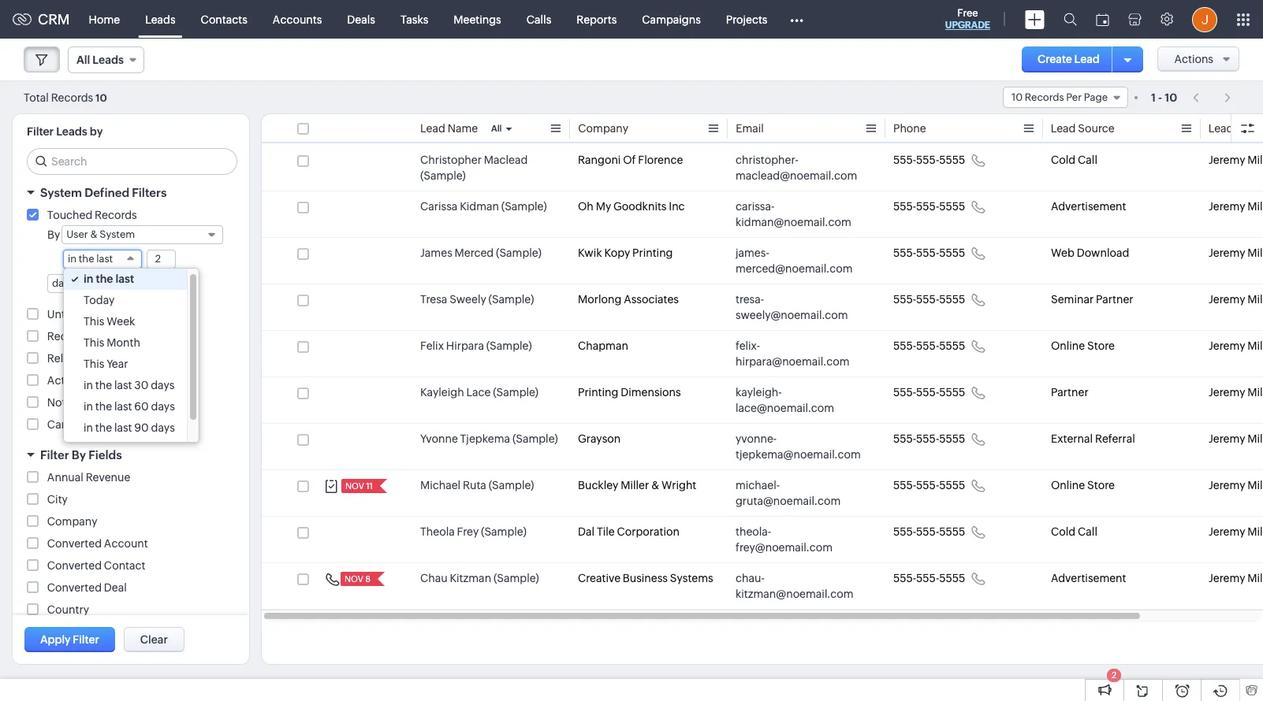 Task type: vqa. For each thing, say whether or not it's contained in the screenshot.


Task type: describe. For each thing, give the bounding box(es) containing it.
555-555-5555 for christopher- maclead@noemail.com
[[894, 154, 966, 166]]

chau- kitzman@noemail.com link
[[736, 571, 862, 603]]

8 555-555-5555 from the top
[[894, 480, 966, 492]]

(sample) for yvonne tjepkema (sample)
[[513, 433, 558, 446]]

nov for michael
[[345, 482, 364, 491]]

5555 for yvonne- tjepkema@noemail.com
[[940, 433, 966, 446]]

free
[[958, 7, 978, 19]]

(sample) for tresa sweely (sample)
[[489, 293, 534, 306]]

0 vertical spatial partner
[[1096, 293, 1134, 306]]

grayson
[[578, 433, 621, 446]]

nov for chau
[[345, 575, 364, 584]]

home
[[89, 13, 120, 26]]

(sample) for carissa kidman (sample)
[[501, 200, 547, 213]]

this year option
[[64, 354, 187, 375]]

10 for 1 - 10
[[1165, 91, 1178, 104]]

0 vertical spatial action
[[86, 330, 120, 343]]

ruta
[[463, 480, 487, 492]]

call for christopher- maclead@noemail.com
[[1078, 154, 1098, 166]]

cold call for christopher- maclead@noemail.com
[[1051, 154, 1098, 166]]

owne
[[1236, 122, 1264, 135]]

kayleigh- lace@noemail.com
[[736, 386, 835, 415]]

jeremy for yvonne- tjepkema@noemail.com
[[1209, 433, 1246, 446]]

555-555-5555 for theola- frey@noemail.com
[[894, 526, 966, 539]]

system defined filters button
[[13, 179, 249, 207]]

city
[[47, 494, 68, 506]]

kwik
[[578, 247, 602, 259]]

christopher- maclead@noemail.com
[[736, 154, 858, 182]]

untouched records
[[47, 308, 149, 321]]

nov 8 link
[[341, 573, 372, 587]]

mill for felix- hirpara@noemail.com
[[1248, 340, 1264, 353]]

1 vertical spatial company
[[47, 516, 97, 528]]

last inside "option"
[[116, 273, 134, 286]]

tjepkema@noemail.com
[[736, 449, 861, 461]]

clear
[[140, 634, 168, 647]]

related records action
[[47, 353, 167, 365]]

in the last option
[[64, 269, 187, 290]]

jeremy mill for james- merced@noemail.com
[[1209, 247, 1264, 259]]

jeremy for felix- hirpara@noemail.com
[[1209, 340, 1246, 353]]

chapman
[[578, 340, 629, 353]]

the for 90
[[95, 422, 112, 435]]

contacts
[[201, 13, 248, 26]]

michael-
[[736, 480, 780, 492]]

christopher maclead (sample) link
[[420, 152, 562, 184]]

kayleigh lace (sample)
[[420, 386, 539, 399]]

total
[[24, 91, 49, 104]]

1 online store from the top
[[1051, 340, 1115, 353]]

felix hirpara (sample)
[[420, 340, 532, 353]]

web download
[[1051, 247, 1130, 259]]

2 online store from the top
[[1051, 480, 1115, 492]]

(sample) for james merced (sample)
[[496, 247, 542, 259]]

90
[[134, 422, 149, 435]]

touched
[[47, 209, 93, 222]]

Search text field
[[28, 149, 237, 174]]

filter by fields
[[40, 449, 122, 462]]

cold for theola- frey@noemail.com
[[1051, 526, 1076, 539]]

merced
[[455, 247, 494, 259]]

2 advertisement from the top
[[1051, 573, 1127, 585]]

kitzman
[[450, 573, 491, 585]]

(sample) for kayleigh lace (sample)
[[493, 386, 539, 399]]

hirpara@noemail.com
[[736, 356, 850, 368]]

&
[[651, 480, 660, 492]]

system defined filters
[[40, 186, 167, 200]]

oh
[[578, 200, 594, 213]]

chau
[[420, 573, 448, 585]]

yvonne tjepkema (sample) link
[[420, 431, 558, 447]]

rangoni of florence
[[578, 154, 683, 166]]

5555 for tresa- sweely@noemail.com
[[940, 293, 966, 306]]

accounts
[[273, 13, 322, 26]]

555-555-5555 for james- merced@noemail.com
[[894, 247, 966, 259]]

lead source
[[1051, 122, 1115, 135]]

cold call for theola- frey@noemail.com
[[1051, 526, 1098, 539]]

yvonne tjepkema (sample)
[[420, 433, 558, 446]]

0 vertical spatial by
[[47, 229, 60, 241]]

this for this year
[[84, 358, 104, 371]]

dimensions
[[621, 386, 681, 399]]

buckley
[[578, 480, 619, 492]]

wright
[[662, 480, 697, 492]]

campaigns link
[[630, 0, 714, 38]]

name
[[448, 122, 478, 135]]

tresa sweely (sample) link
[[420, 292, 534, 308]]

in the last 60 days option
[[64, 397, 187, 418]]

chau kitzman (sample) link
[[420, 571, 539, 587]]

last for 30
[[114, 379, 132, 392]]

lead owne
[[1209, 122, 1264, 135]]

10 for total records 10
[[95, 92, 107, 104]]

creative
[[578, 573, 621, 585]]

days for in the last 90 days
[[151, 422, 175, 435]]

buckley miller & wright
[[578, 480, 697, 492]]

james merced (sample)
[[420, 247, 542, 259]]

in inside field
[[68, 253, 77, 265]]

converted for converted contact
[[47, 560, 102, 573]]

gruta@noemail.com
[[736, 495, 841, 508]]

jeremy mill for theola- frey@noemail.com
[[1209, 526, 1264, 539]]

filter for filter leads by
[[27, 125, 54, 138]]

1 vertical spatial partner
[[1051, 386, 1089, 399]]

carissa kidman (sample) link
[[420, 199, 547, 215]]

rangoni
[[578, 154, 621, 166]]

jeremy for carissa- kidman@noemail.com
[[1209, 200, 1246, 213]]

felix- hirpara@noemail.com link
[[736, 338, 862, 370]]

1 horizontal spatial leads
[[145, 13, 176, 26]]

5555 for christopher- maclead@noemail.com
[[940, 154, 966, 166]]

call for theola- frey@noemail.com
[[1078, 526, 1098, 539]]

felix- hirpara@noemail.com
[[736, 340, 850, 368]]

miller
[[621, 480, 649, 492]]

1 vertical spatial action
[[133, 353, 167, 365]]

system
[[40, 186, 82, 200]]

tresa
[[420, 293, 448, 306]]

tjepkema
[[460, 433, 510, 446]]

filter inside button
[[73, 634, 99, 647]]

this week option
[[64, 312, 187, 333]]

annual revenue
[[47, 472, 130, 484]]

mill for theola- frey@noemail.com
[[1248, 526, 1264, 539]]

5555 for carissa- kidman@noemail.com
[[940, 200, 966, 213]]

lead for lead source
[[1051, 122, 1076, 135]]

(sample) for michael ruta (sample)
[[489, 480, 534, 492]]

meetings
[[454, 13, 501, 26]]

felix hirpara (sample) link
[[420, 338, 532, 354]]

defined
[[85, 186, 129, 200]]

in the last 60 days
[[84, 401, 175, 413]]

1
[[1152, 91, 1156, 104]]

(sample) for felix hirpara (sample)
[[486, 340, 532, 353]]

until now
[[84, 443, 133, 456]]

carissa- kidman@noemail.com link
[[736, 199, 862, 230]]

jeremy mill for carissa- kidman@noemail.com
[[1209, 200, 1264, 213]]

(sample) for chau kitzman (sample)
[[494, 573, 539, 585]]

-
[[1159, 91, 1163, 104]]

this month option
[[64, 333, 187, 354]]

crm
[[38, 11, 70, 28]]

phone
[[894, 122, 927, 135]]

10 mill from the top
[[1248, 573, 1264, 585]]

calendar image
[[1096, 13, 1110, 26]]

in the last for list box containing in the last
[[84, 273, 134, 286]]

sweely
[[450, 293, 486, 306]]

in inside "option"
[[84, 273, 93, 286]]

free upgrade
[[946, 7, 991, 31]]

apply filter button
[[24, 628, 115, 653]]

this for this month
[[84, 337, 104, 349]]

(sample) for theola frey (sample)
[[481, 526, 527, 539]]

this year
[[84, 358, 128, 371]]



Task type: locate. For each thing, give the bounding box(es) containing it.
5 555-555-5555 from the top
[[894, 340, 966, 353]]

lace@noemail.com
[[736, 402, 835, 415]]

in down touched
[[68, 253, 77, 265]]

7 555-555-5555 from the top
[[894, 433, 966, 446]]

0 horizontal spatial 10
[[95, 92, 107, 104]]

1 vertical spatial filter
[[40, 449, 69, 462]]

days right 60
[[151, 401, 175, 413]]

the inside field
[[79, 253, 94, 265]]

store down external referral
[[1088, 480, 1115, 492]]

1 vertical spatial leads
[[56, 125, 87, 138]]

goodknits
[[614, 200, 667, 213]]

printing right kopy at the top left
[[633, 247, 673, 259]]

associates
[[624, 293, 679, 306]]

(sample) right lace at bottom left
[[493, 386, 539, 399]]

converted up converted deal on the left bottom
[[47, 560, 102, 573]]

3 5555 from the top
[[940, 247, 966, 259]]

accounts link
[[260, 0, 335, 38]]

printing
[[633, 247, 673, 259], [578, 386, 619, 399]]

nov left 11
[[345, 482, 364, 491]]

1 vertical spatial this
[[84, 337, 104, 349]]

2 vertical spatial filter
[[73, 634, 99, 647]]

lead left source
[[1051, 122, 1076, 135]]

6 jeremy mill from the top
[[1209, 386, 1264, 399]]

in the last inside field
[[68, 253, 113, 265]]

by inside 'dropdown button'
[[72, 449, 86, 462]]

lead for lead name
[[420, 122, 446, 135]]

tresa- sweely@noemail.com
[[736, 293, 848, 322]]

records for touched
[[95, 209, 137, 222]]

in the last 90 days
[[84, 422, 175, 435]]

create menu image
[[1025, 10, 1045, 29]]

jeremy for christopher- maclead@noemail.com
[[1209, 154, 1246, 166]]

this month
[[84, 337, 140, 349]]

4 555-555-5555 from the top
[[894, 293, 966, 306]]

cold for christopher- maclead@noemail.com
[[1051, 154, 1076, 166]]

1 vertical spatial campaigns
[[47, 419, 106, 431]]

company
[[578, 122, 628, 135], [47, 516, 97, 528]]

jeremy mill for yvonne- tjepkema@noemail.com
[[1209, 433, 1264, 446]]

navigation
[[1186, 86, 1240, 109]]

1 horizontal spatial company
[[578, 122, 628, 135]]

0 vertical spatial store
[[1088, 340, 1115, 353]]

1 vertical spatial days
[[151, 401, 175, 413]]

0 horizontal spatial action
[[86, 330, 120, 343]]

2 vertical spatial days
[[151, 422, 175, 435]]

1 vertical spatial nov
[[345, 575, 364, 584]]

6 555-555-5555 from the top
[[894, 386, 966, 399]]

6 jeremy from the top
[[1209, 386, 1246, 399]]

the down "this year"
[[95, 379, 112, 392]]

lead right create
[[1075, 53, 1100, 65]]

2 cold from the top
[[1051, 526, 1076, 539]]

create
[[1038, 53, 1073, 65]]

create lead button
[[1022, 47, 1116, 73]]

filter down total
[[27, 125, 54, 138]]

filter for filter by fields
[[40, 449, 69, 462]]

0 vertical spatial online
[[1051, 340, 1085, 353]]

nov left 8
[[345, 575, 364, 584]]

3 jeremy from the top
[[1209, 247, 1246, 259]]

the inside "option"
[[96, 273, 113, 286]]

(sample) right sweely
[[489, 293, 534, 306]]

days for in the last 60 days
[[151, 401, 175, 413]]

last left 90
[[114, 422, 132, 435]]

web
[[1051, 247, 1075, 259]]

7 mill from the top
[[1248, 433, 1264, 446]]

christopher- maclead@noemail.com link
[[736, 152, 862, 184]]

maclead
[[484, 154, 528, 166]]

business
[[623, 573, 668, 585]]

555-555-5555 for kayleigh- lace@noemail.com
[[894, 386, 966, 399]]

0 vertical spatial call
[[1078, 154, 1098, 166]]

chau-
[[736, 573, 765, 585]]

records down defined
[[95, 209, 137, 222]]

partner right "seminar"
[[1096, 293, 1134, 306]]

5555 for theola- frey@noemail.com
[[940, 526, 966, 539]]

country
[[47, 604, 89, 617]]

fields
[[89, 449, 122, 462]]

0 horizontal spatial leads
[[56, 125, 87, 138]]

all
[[491, 124, 502, 133]]

(sample) right ruta
[[489, 480, 534, 492]]

2 store from the top
[[1088, 480, 1115, 492]]

0 vertical spatial printing
[[633, 247, 673, 259]]

records for untouched
[[107, 308, 149, 321]]

this for this week
[[84, 315, 104, 328]]

4 5555 from the top
[[940, 293, 966, 306]]

lead for lead owne
[[1209, 122, 1234, 135]]

5 jeremy mill from the top
[[1209, 340, 1264, 353]]

today
[[84, 294, 115, 307]]

michael ruta (sample)
[[420, 480, 534, 492]]

list box
[[64, 269, 199, 461]]

printing up grayson
[[578, 386, 619, 399]]

search image
[[1064, 13, 1077, 26]]

leads
[[145, 13, 176, 26], [56, 125, 87, 138]]

by
[[47, 229, 60, 241], [72, 449, 86, 462]]

jeremy mill for felix- hirpara@noemail.com
[[1209, 340, 1264, 353]]

month
[[107, 337, 140, 349]]

1 jeremy from the top
[[1209, 154, 1246, 166]]

2 cold call from the top
[[1051, 526, 1098, 539]]

records for related
[[89, 353, 131, 365]]

in up until
[[84, 422, 93, 435]]

converted deal
[[47, 582, 127, 595]]

action up 30
[[133, 353, 167, 365]]

nov 11 link
[[342, 480, 375, 494]]

8 jeremy mill from the top
[[1209, 480, 1264, 492]]

touched records
[[47, 209, 137, 222]]

profile element
[[1183, 0, 1227, 38]]

1 vertical spatial printing
[[578, 386, 619, 399]]

1 horizontal spatial partner
[[1096, 293, 1134, 306]]

apply
[[40, 634, 71, 647]]

the up today
[[79, 253, 94, 265]]

8 5555 from the top
[[940, 480, 966, 492]]

in the last up in the last "option"
[[68, 253, 113, 265]]

1 horizontal spatial campaigns
[[642, 13, 701, 26]]

(sample) right merced
[[496, 247, 542, 259]]

0 vertical spatial company
[[578, 122, 628, 135]]

felix-
[[736, 340, 760, 353]]

1 advertisement from the top
[[1051, 200, 1127, 213]]

555-555-5555 for tresa- sweely@noemail.com
[[894, 293, 966, 306]]

10 right -
[[1165, 91, 1178, 104]]

in the last 90 days option
[[64, 418, 187, 439]]

0 horizontal spatial printing
[[578, 386, 619, 399]]

10 up by
[[95, 92, 107, 104]]

2 jeremy from the top
[[1209, 200, 1246, 213]]

partner up external
[[1051, 386, 1089, 399]]

0 vertical spatial days
[[151, 379, 175, 392]]

tresa sweely (sample)
[[420, 293, 534, 306]]

home link
[[76, 0, 133, 38]]

christopher-
[[736, 154, 799, 166]]

1 vertical spatial online
[[1051, 480, 1085, 492]]

2 online from the top
[[1051, 480, 1085, 492]]

this week
[[84, 315, 135, 328]]

0 vertical spatial advertisement
[[1051, 200, 1127, 213]]

jeremy mill for kayleigh- lace@noemail.com
[[1209, 386, 1264, 399]]

related
[[47, 353, 86, 365]]

by down touched
[[47, 229, 60, 241]]

1 this from the top
[[84, 315, 104, 328]]

filter right apply at the bottom
[[73, 634, 99, 647]]

filter inside 'dropdown button'
[[40, 449, 69, 462]]

in for 30
[[84, 379, 93, 392]]

mill for james- merced@noemail.com
[[1248, 247, 1264, 259]]

in the last down in the last field
[[84, 273, 134, 286]]

days for in the last 30 days
[[151, 379, 175, 392]]

calls link
[[514, 0, 564, 38]]

2 converted from the top
[[47, 560, 102, 573]]

action down this week
[[86, 330, 120, 343]]

4 jeremy mill from the top
[[1209, 293, 1264, 306]]

0 vertical spatial online store
[[1051, 340, 1115, 353]]

2 call from the top
[[1078, 526, 1098, 539]]

mill for carissa- kidman@noemail.com
[[1248, 200, 1264, 213]]

online store down external referral
[[1051, 480, 1115, 492]]

1 online from the top
[[1051, 340, 1085, 353]]

6 5555 from the top
[[940, 386, 966, 399]]

1 vertical spatial online store
[[1051, 480, 1115, 492]]

converted for converted account
[[47, 538, 102, 551]]

jeremy mill for christopher- maclead@noemail.com
[[1209, 154, 1264, 166]]

in the last field
[[63, 250, 142, 269]]

555-555-5555 for carissa- kidman@noemail.com
[[894, 200, 966, 213]]

1 call from the top
[[1078, 154, 1098, 166]]

row group
[[262, 145, 1264, 610]]

online store down seminar partner
[[1051, 340, 1115, 353]]

0 vertical spatial nov
[[345, 482, 364, 491]]

christopher maclead (sample)
[[420, 154, 528, 182]]

records up month
[[107, 308, 149, 321]]

1 jeremy mill from the top
[[1209, 154, 1264, 166]]

9 jeremy from the top
[[1209, 526, 1246, 539]]

9 555-555-5555 from the top
[[894, 526, 966, 539]]

2 vertical spatial this
[[84, 358, 104, 371]]

campaigns down notes
[[47, 419, 106, 431]]

deals
[[347, 13, 375, 26]]

5555 for kayleigh- lace@noemail.com
[[940, 386, 966, 399]]

yvonne- tjepkema@noemail.com
[[736, 433, 861, 461]]

days right 90
[[151, 422, 175, 435]]

0 horizontal spatial by
[[47, 229, 60, 241]]

555-555-5555 for yvonne- tjepkema@noemail.com
[[894, 433, 966, 446]]

mill
[[1248, 154, 1264, 166], [1248, 200, 1264, 213], [1248, 247, 1264, 259], [1248, 293, 1264, 306], [1248, 340, 1264, 353], [1248, 386, 1264, 399], [1248, 433, 1264, 446], [1248, 480, 1264, 492], [1248, 526, 1264, 539], [1248, 573, 1264, 585]]

1 days from the top
[[151, 379, 175, 392]]

4 mill from the top
[[1248, 293, 1264, 306]]

company up rangoni
[[578, 122, 628, 135]]

mill for kayleigh- lace@noemail.com
[[1248, 386, 1264, 399]]

converted up converted contact
[[47, 538, 102, 551]]

1 horizontal spatial 10
[[1165, 91, 1178, 104]]

creative business systems
[[578, 573, 714, 585]]

seminar partner
[[1051, 293, 1134, 306]]

0 vertical spatial leads
[[145, 13, 176, 26]]

1 - 10
[[1152, 91, 1178, 104]]

10 jeremy from the top
[[1209, 573, 1246, 585]]

0 vertical spatial cold call
[[1051, 154, 1098, 166]]

call
[[1078, 154, 1098, 166], [1078, 526, 1098, 539]]

(sample) down christopher
[[420, 170, 466, 182]]

last for 90
[[114, 422, 132, 435]]

5 5555 from the top
[[940, 340, 966, 353]]

in for 90
[[84, 422, 93, 435]]

the up the until now
[[95, 422, 112, 435]]

1 vertical spatial call
[[1078, 526, 1098, 539]]

florence
[[638, 154, 683, 166]]

company down city
[[47, 516, 97, 528]]

7 jeremy mill from the top
[[1209, 433, 1264, 446]]

lead left name on the top of page
[[420, 122, 446, 135]]

5555 for felix- hirpara@noemail.com
[[940, 340, 966, 353]]

6 mill from the top
[[1248, 386, 1264, 399]]

reports link
[[564, 0, 630, 38]]

frey
[[457, 526, 479, 539]]

5555
[[940, 154, 966, 166], [940, 200, 966, 213], [940, 247, 966, 259], [940, 293, 966, 306], [940, 340, 966, 353], [940, 386, 966, 399], [940, 433, 966, 446], [940, 480, 966, 492], [940, 526, 966, 539], [940, 573, 966, 585]]

meetings link
[[441, 0, 514, 38]]

online down external
[[1051, 480, 1085, 492]]

1 horizontal spatial action
[[133, 353, 167, 365]]

days right 30
[[151, 379, 175, 392]]

in down "this year"
[[84, 379, 93, 392]]

untouched
[[47, 308, 105, 321]]

0 vertical spatial campaigns
[[642, 13, 701, 26]]

create menu element
[[1016, 0, 1055, 38]]

1 5555 from the top
[[940, 154, 966, 166]]

last left 60
[[114, 401, 132, 413]]

this left year
[[84, 358, 104, 371]]

1 converted from the top
[[47, 538, 102, 551]]

3 this from the top
[[84, 358, 104, 371]]

3 555-555-5555 from the top
[[894, 247, 966, 259]]

theola
[[420, 526, 455, 539]]

(sample) right hirpara
[[486, 340, 532, 353]]

2 5555 from the top
[[940, 200, 966, 213]]

(sample) right 'kidman'
[[501, 200, 547, 213]]

leads right 'home' "link"
[[145, 13, 176, 26]]

theola frey (sample)
[[420, 526, 527, 539]]

theola frey (sample) link
[[420, 525, 527, 540]]

records
[[51, 91, 93, 104], [95, 209, 137, 222], [107, 308, 149, 321], [89, 353, 131, 365]]

jeremy for tresa- sweely@noemail.com
[[1209, 293, 1246, 306]]

2 jeremy mill from the top
[[1209, 200, 1264, 213]]

store down seminar partner
[[1088, 340, 1115, 353]]

1 vertical spatial converted
[[47, 560, 102, 573]]

last up in the last "option"
[[96, 253, 113, 265]]

1 horizontal spatial printing
[[633, 247, 673, 259]]

today option
[[64, 290, 187, 312]]

(sample) right frey at the left bottom
[[481, 526, 527, 539]]

10 jeremy mill from the top
[[1209, 573, 1264, 585]]

now
[[110, 443, 133, 456]]

10 inside the total records 10
[[95, 92, 107, 104]]

0 vertical spatial in the last
[[68, 253, 113, 265]]

by up annual revenue
[[72, 449, 86, 462]]

this up record action
[[84, 315, 104, 328]]

converted account
[[47, 538, 148, 551]]

0 horizontal spatial company
[[47, 516, 97, 528]]

the for 60
[[95, 401, 112, 413]]

the down in the last field
[[96, 273, 113, 286]]

(sample) for christopher maclead (sample)
[[420, 170, 466, 182]]

9 mill from the top
[[1248, 526, 1264, 539]]

0 horizontal spatial partner
[[1051, 386, 1089, 399]]

(sample) right kitzman
[[494, 573, 539, 585]]

1 vertical spatial in the last
[[84, 273, 134, 286]]

activities
[[47, 375, 94, 387]]

converted for converted deal
[[47, 582, 102, 595]]

jeremy mill for tresa- sweely@noemail.com
[[1209, 293, 1264, 306]]

sweely@noemail.com
[[736, 309, 848, 322]]

records for total
[[51, 91, 93, 104]]

contacts link
[[188, 0, 260, 38]]

in the last for in the last field
[[68, 253, 113, 265]]

search element
[[1055, 0, 1087, 39]]

james merced (sample) link
[[420, 245, 542, 261]]

last inside field
[[96, 253, 113, 265]]

leads left by
[[56, 125, 87, 138]]

in up today
[[84, 273, 93, 286]]

2 days from the top
[[151, 401, 175, 413]]

last up today option
[[116, 273, 134, 286]]

5 mill from the top
[[1248, 340, 1264, 353]]

8 jeremy from the top
[[1209, 480, 1246, 492]]

0 vertical spatial filter
[[27, 125, 54, 138]]

jeremy for james- merced@noemail.com
[[1209, 247, 1246, 259]]

3 mill from the top
[[1248, 247, 1264, 259]]

0 horizontal spatial campaigns
[[47, 419, 106, 431]]

None text field
[[147, 251, 175, 268]]

the down in the last 30 days option
[[95, 401, 112, 413]]

jeremy mill
[[1209, 154, 1264, 166], [1209, 200, 1264, 213], [1209, 247, 1264, 259], [1209, 293, 1264, 306], [1209, 340, 1264, 353], [1209, 386, 1264, 399], [1209, 433, 1264, 446], [1209, 480, 1264, 492], [1209, 526, 1264, 539], [1209, 573, 1264, 585]]

2 vertical spatial converted
[[47, 582, 102, 595]]

row group containing christopher maclead (sample)
[[262, 145, 1264, 610]]

mill for tresa- sweely@noemail.com
[[1248, 293, 1264, 306]]

campaigns right reports link
[[642, 13, 701, 26]]

0 vertical spatial this
[[84, 315, 104, 328]]

revenue
[[86, 472, 130, 484]]

7 5555 from the top
[[940, 433, 966, 446]]

account
[[104, 538, 148, 551]]

lead left owne
[[1209, 122, 1234, 135]]

in the last inside "option"
[[84, 273, 134, 286]]

555-555-5555 for felix- hirpara@noemail.com
[[894, 340, 966, 353]]

10 5555 from the top
[[940, 573, 966, 585]]

0 vertical spatial cold
[[1051, 154, 1076, 166]]

tresa-
[[736, 293, 764, 306]]

mill for christopher- maclead@noemail.com
[[1248, 154, 1264, 166]]

this up the related records action
[[84, 337, 104, 349]]

in the last 30 days option
[[64, 375, 187, 397]]

1 vertical spatial cold call
[[1051, 526, 1098, 539]]

jeremy for theola- frey@noemail.com
[[1209, 526, 1246, 539]]

1 cold call from the top
[[1051, 154, 1098, 166]]

christopher
[[420, 154, 482, 166]]

jeremy for kayleigh- lace@noemail.com
[[1209, 386, 1246, 399]]

the for 30
[[95, 379, 112, 392]]

external referral
[[1051, 433, 1136, 446]]

days
[[151, 379, 175, 392], [151, 401, 175, 413], [151, 422, 175, 435]]

nov 11
[[345, 482, 373, 491]]

list box containing in the last
[[64, 269, 199, 461]]

1 mill from the top
[[1248, 154, 1264, 166]]

apply filter
[[40, 634, 99, 647]]

1 cold from the top
[[1051, 154, 1076, 166]]

systems
[[670, 573, 714, 585]]

felix
[[420, 340, 444, 353]]

2 this from the top
[[84, 337, 104, 349]]

8 mill from the top
[[1248, 480, 1264, 492]]

crm link
[[13, 11, 70, 28]]

deals link
[[335, 0, 388, 38]]

actions
[[1175, 53, 1214, 65]]

mill for yvonne- tjepkema@noemail.com
[[1248, 433, 1264, 446]]

records up filter leads by
[[51, 91, 93, 104]]

3 days from the top
[[151, 422, 175, 435]]

in right notes
[[84, 401, 93, 413]]

1 horizontal spatial by
[[72, 449, 86, 462]]

2 mill from the top
[[1248, 200, 1264, 213]]

9 5555 from the top
[[940, 526, 966, 539]]

(sample) inside christopher maclead (sample)
[[420, 170, 466, 182]]

5555 for james- merced@noemail.com
[[940, 247, 966, 259]]

0 vertical spatial converted
[[47, 538, 102, 551]]

(sample) inside 'link'
[[513, 433, 558, 446]]

1 vertical spatial by
[[72, 449, 86, 462]]

lead inside button
[[1075, 53, 1100, 65]]

this inside option
[[84, 337, 104, 349]]

campaigns inside campaigns 'link'
[[642, 13, 701, 26]]

yvonne- tjepkema@noemail.com link
[[736, 431, 862, 463]]

1 vertical spatial advertisement
[[1051, 573, 1127, 585]]

4 jeremy from the top
[[1209, 293, 1246, 306]]

in the last 30 days
[[84, 379, 175, 392]]

kidman@noemail.com
[[736, 216, 852, 229]]

yvonne-
[[736, 433, 777, 446]]

555-555-5555
[[894, 154, 966, 166], [894, 200, 966, 213], [894, 247, 966, 259], [894, 293, 966, 306], [894, 340, 966, 353], [894, 386, 966, 399], [894, 433, 966, 446], [894, 480, 966, 492], [894, 526, 966, 539], [894, 573, 966, 585]]

converted up country
[[47, 582, 102, 595]]

1 store from the top
[[1088, 340, 1115, 353]]

filter up annual
[[40, 449, 69, 462]]

profile image
[[1193, 7, 1218, 32]]

1 555-555-5555 from the top
[[894, 154, 966, 166]]

records down "this month"
[[89, 353, 131, 365]]

kopy
[[604, 247, 630, 259]]

1 vertical spatial store
[[1088, 480, 1115, 492]]

9 jeremy mill from the top
[[1209, 526, 1264, 539]]

(sample) right tjepkema
[[513, 433, 558, 446]]

3 jeremy mill from the top
[[1209, 247, 1264, 259]]

last left 30
[[114, 379, 132, 392]]

3 converted from the top
[[47, 582, 102, 595]]

referral
[[1095, 433, 1136, 446]]

last for 60
[[114, 401, 132, 413]]

10 555-555-5555 from the top
[[894, 573, 966, 585]]

7 jeremy from the top
[[1209, 433, 1246, 446]]

5 jeremy from the top
[[1209, 340, 1246, 353]]

1 vertical spatial cold
[[1051, 526, 1076, 539]]

in for 60
[[84, 401, 93, 413]]

printing dimensions
[[578, 386, 681, 399]]

online down "seminar"
[[1051, 340, 1085, 353]]

until now option
[[64, 439, 187, 461]]

2 555-555-5555 from the top
[[894, 200, 966, 213]]



